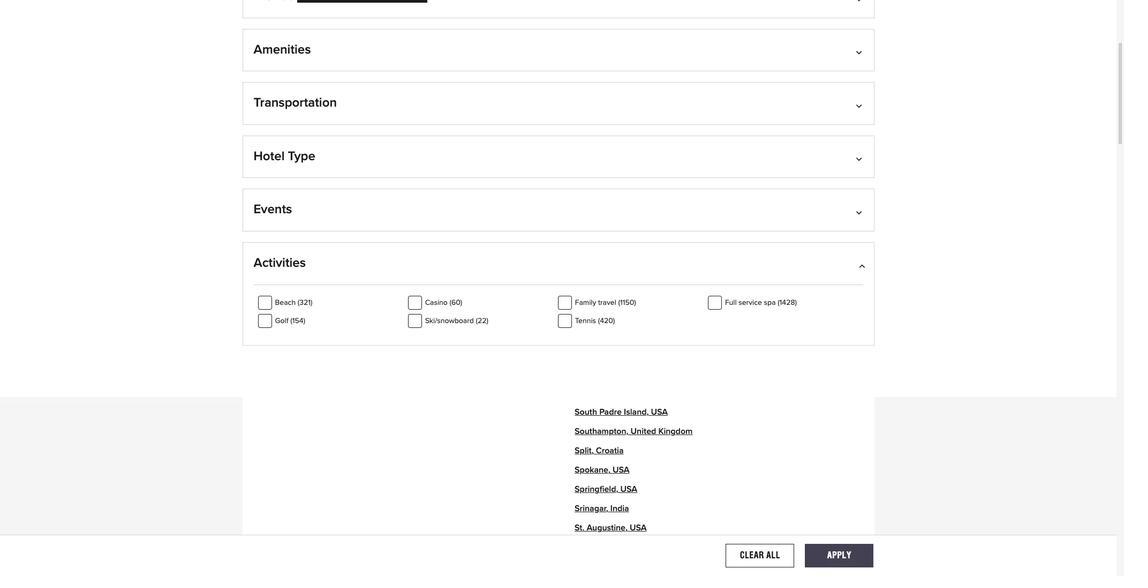 Task type: vqa. For each thing, say whether or not it's contained in the screenshot.
(19)
no



Task type: describe. For each thing, give the bounding box(es) containing it.
clear all
[[740, 550, 781, 560]]

(1428)
[[778, 299, 797, 306]]

service
[[739, 299, 763, 306]]

beach
[[275, 299, 296, 306]]

sonoma, usa link
[[575, 292, 628, 301]]

sopot, poland
[[575, 312, 628, 320]]

full
[[725, 299, 737, 306]]

all
[[767, 550, 781, 560]]

southampton, united kingdom
[[575, 427, 693, 436]]

spokane,
[[575, 466, 611, 474]]

united
[[631, 427, 657, 436]]

full service spa (1428)
[[725, 299, 797, 306]]

st. augustine, usa link
[[575, 524, 647, 532]]

clear all button
[[726, 544, 795, 567]]

city,
[[598, 177, 615, 185]]

(420)
[[598, 317, 615, 325]]

casino (60)
[[425, 299, 463, 306]]

arrow down image for transportation
[[858, 101, 864, 109]]

poland
[[602, 312, 628, 320]]

arrow down image inside amenities heading
[[858, 47, 864, 56]]

sioux
[[575, 177, 596, 185]]

(154)
[[291, 317, 305, 325]]

transportation
[[254, 97, 337, 109]]

ski/snowboard
[[425, 317, 474, 325]]

south
[[575, 408, 597, 417]]

springfield, usa
[[575, 485, 638, 494]]

springfield,
[[575, 485, 619, 494]]

ski/snowboard (22)
[[425, 317, 489, 325]]

activities
[[254, 257, 306, 270]]

clear
[[740, 550, 764, 560]]

southampton,
[[575, 427, 629, 436]]

arrow down image for events
[[858, 208, 864, 216]]

beach (321)
[[275, 299, 313, 306]]

events heading
[[254, 202, 864, 231]]

skiathos, greece link
[[575, 234, 640, 243]]

(22)
[[476, 317, 489, 325]]



Task type: locate. For each thing, give the bounding box(es) containing it.
golf (154)
[[275, 317, 305, 325]]

hotel type
[[254, 150, 316, 163]]

skiathos, greece
[[575, 234, 640, 243]]

(321)
[[298, 299, 313, 306]]

padre
[[600, 408, 622, 417]]

sopot, poland link
[[575, 312, 628, 320]]

spokane, usa link
[[575, 466, 630, 474]]

family
[[575, 299, 597, 306]]

2 arrow down image from the top
[[858, 154, 864, 163]]

apply button
[[806, 544, 874, 567]]

hotel
[[254, 150, 285, 163]]

sonoma, usa
[[575, 292, 628, 301]]

travel
[[598, 299, 617, 306]]

st.
[[575, 524, 585, 532]]

sopot,
[[575, 312, 600, 320]]

(1150)
[[619, 299, 636, 306]]

split,
[[575, 447, 594, 455]]

2 arrow down image from the top
[[858, 47, 864, 56]]

golf
[[275, 317, 289, 325]]

apply
[[828, 550, 852, 560]]

srinagar, india link
[[575, 504, 629, 513]]

augustine,
[[587, 524, 628, 532]]

split, croatia link
[[575, 447, 624, 455]]

1 arrow down image from the top
[[858, 101, 864, 109]]

1 vertical spatial arrow down image
[[858, 47, 864, 56]]

srinagar, india
[[575, 504, 629, 513]]

usa
[[617, 177, 634, 185], [611, 292, 628, 301], [651, 408, 668, 417], [613, 466, 630, 474], [621, 485, 638, 494], [630, 524, 647, 532]]

family travel (1150)
[[575, 299, 636, 306]]

india
[[611, 504, 629, 513]]

southampton, united kingdom link
[[575, 427, 693, 436]]

activities heading
[[254, 256, 864, 284]]

events
[[254, 203, 292, 216]]

arrow down image inside 'hotel type' heading
[[858, 154, 864, 163]]

0 vertical spatial arrow down image
[[858, 0, 864, 3]]

1 vertical spatial arrow down image
[[858, 154, 864, 163]]

type
[[288, 150, 316, 163]]

south padre island, usa link
[[575, 408, 668, 417]]

sonoma,
[[575, 292, 609, 301]]

sioux city, usa
[[575, 177, 634, 185]]

(60)
[[450, 299, 463, 306]]

south padre island, usa
[[575, 408, 668, 417]]

arrow down image inside events heading
[[858, 208, 864, 216]]

amenities
[[254, 43, 311, 56]]

1 arrow down image from the top
[[858, 0, 864, 3]]

hotel type heading
[[254, 149, 864, 178]]

springfield, usa link
[[575, 485, 638, 494]]

split, croatia
[[575, 447, 624, 455]]

arrow down image
[[858, 101, 864, 109], [858, 154, 864, 163], [858, 208, 864, 216]]

0 vertical spatial arrow down image
[[858, 101, 864, 109]]

srinagar,
[[575, 504, 609, 513]]

tennis (420)
[[575, 317, 615, 325]]

st. augustine, usa
[[575, 524, 647, 532]]

sioux city, usa link
[[575, 177, 634, 185]]

kingdom
[[659, 427, 693, 436]]

skiathos,
[[575, 234, 610, 243]]

amenities heading
[[254, 42, 864, 71]]

croatia
[[596, 447, 624, 455]]

arrow down image for hotel type
[[858, 154, 864, 163]]

greece
[[612, 234, 640, 243]]

arrow down image inside transportation heading
[[858, 101, 864, 109]]

spokane, usa
[[575, 466, 630, 474]]

3 arrow down image from the top
[[858, 208, 864, 216]]

tennis
[[575, 317, 596, 325]]

spa
[[764, 299, 776, 306]]

casino
[[425, 299, 448, 306]]

arrow up image
[[858, 261, 864, 270]]

heading
[[254, 0, 864, 17]]

arrow down image
[[858, 0, 864, 3], [858, 47, 864, 56]]

transportation heading
[[254, 95, 864, 124]]

2 vertical spatial arrow down image
[[858, 208, 864, 216]]

island,
[[624, 408, 649, 417]]



